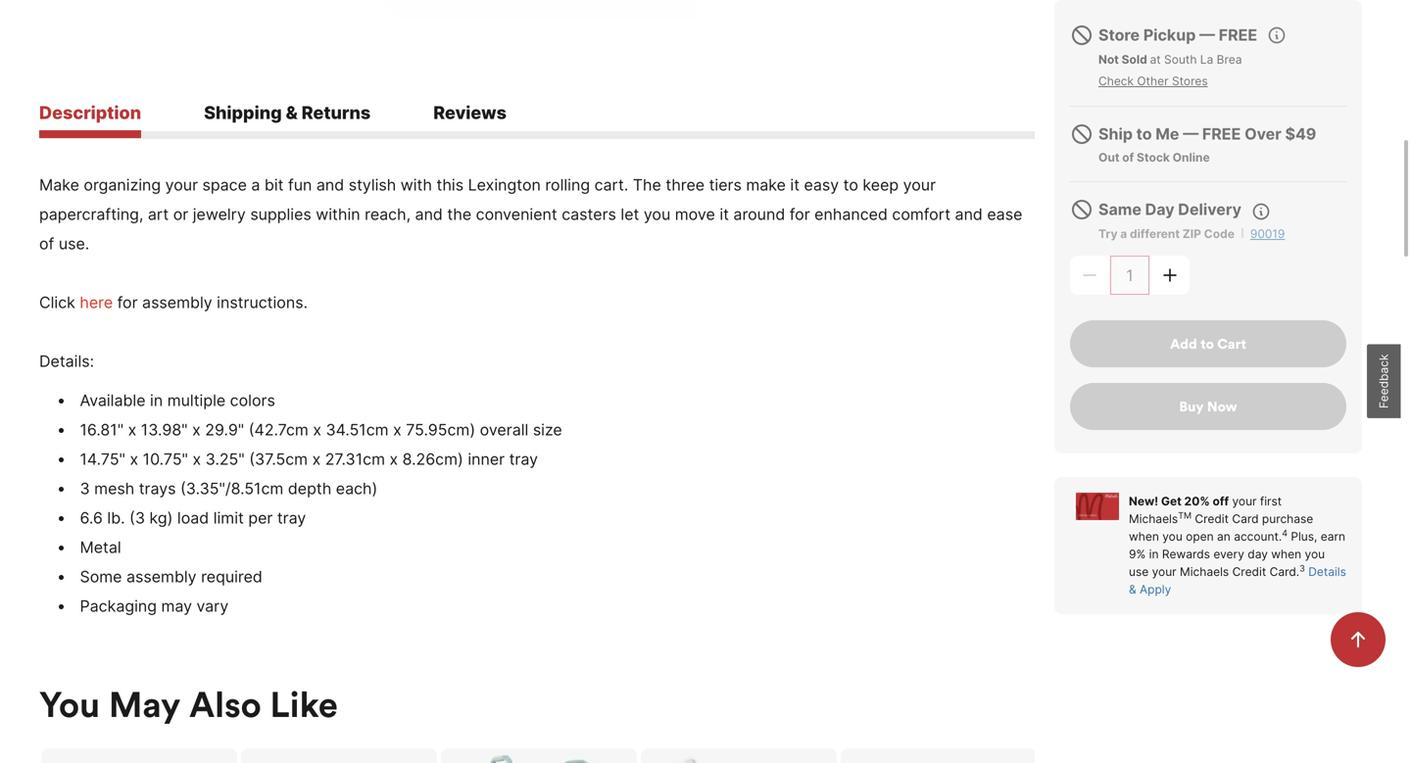 Task type: vqa. For each thing, say whether or not it's contained in the screenshot.
the Search Input "field"
no



Task type: describe. For each thing, give the bounding box(es) containing it.
tabler image for store pickup — free
[[1070, 24, 1094, 47]]

2 horizontal spatial and
[[955, 205, 983, 224]]

x left 3.25"
[[193, 450, 201, 469]]

add
[[1170, 335, 1198, 353]]

buy now
[[1180, 398, 1238, 416]]

make
[[39, 175, 79, 194]]

jewelry
[[193, 205, 246, 224]]

of inside make organizing your space a bit fun and stylish with this lexington rolling cart. the three tiers make it easy to keep your papercrafting, art or jewelry supplies within reach, and the convenient casters let you move it around for enhanced comfort and ease of use.
[[39, 234, 54, 253]]

michaels inside your first michaels
[[1129, 512, 1178, 526]]

sold
[[1122, 52, 1148, 67]]

90019 link
[[1251, 227, 1285, 241]]

when inside 4 plus, earn 9% in rewards every day when you use your michaels credit card.
[[1272, 547, 1302, 562]]

3 for details
[[1300, 564, 1305, 574]]

lb.
[[107, 509, 125, 528]]

within
[[316, 205, 360, 224]]

different
[[1130, 227, 1180, 241]]

pickup
[[1144, 25, 1196, 45]]

ship
[[1099, 124, 1133, 144]]

0 horizontal spatial tray
[[277, 509, 306, 528]]

to for add
[[1201, 335, 1214, 353]]

you inside tm credit card purchase when you open an account.
[[1163, 530, 1183, 544]]

mesh
[[94, 479, 135, 498]]

x down 16.81" x 13.98" x 29.9" (42.7cm x 34.51cm x 75.95cm) overall size
[[312, 450, 321, 469]]

credit inside tm credit card purchase when you open an account.
[[1195, 512, 1229, 526]]

required
[[201, 567, 263, 587]]

let
[[621, 205, 639, 224]]

try a different zip code
[[1099, 227, 1235, 241]]

10.75"
[[143, 450, 188, 469]]

make
[[746, 175, 786, 194]]

90019
[[1251, 227, 1285, 241]]

load
[[177, 509, 209, 528]]

depth
[[288, 479, 332, 498]]

0 horizontal spatial and
[[316, 175, 344, 194]]

day
[[1145, 200, 1175, 219]]

1 vertical spatial for
[[117, 293, 138, 312]]

0 horizontal spatial it
[[720, 205, 729, 224]]

three
[[666, 175, 705, 194]]

art
[[148, 205, 169, 224]]

14.75"
[[80, 450, 125, 469]]

ship to me — free over $49
[[1099, 124, 1317, 144]]

(3.35"/8.51cm
[[180, 479, 284, 498]]

to for ship
[[1137, 124, 1152, 144]]

1 vertical spatial a
[[1121, 227, 1127, 241]]

1 horizontal spatial —
[[1200, 25, 1215, 45]]

available in multiple colors
[[80, 391, 275, 410]]

here link
[[80, 293, 113, 312]]

details:
[[39, 352, 94, 371]]

keep
[[863, 175, 899, 194]]

Number Stepper text field
[[1111, 256, 1150, 295]]

rolling
[[545, 175, 590, 194]]

open
[[1186, 530, 1214, 544]]

for inside make organizing your space a bit fun and stylish with this lexington rolling cart. the three tiers make it easy to keep your papercrafting, art or jewelry supplies within reach, and the convenient casters let you move it around for enhanced comfort and ease of use.
[[790, 205, 810, 224]]

when inside tm credit card purchase when you open an account.
[[1129, 530, 1159, 544]]

per
[[248, 509, 273, 528]]

easy
[[804, 175, 839, 194]]

check other stores
[[1099, 74, 1208, 88]]

same
[[1099, 200, 1142, 219]]

20%
[[1185, 494, 1210, 509]]

packaging may vary
[[80, 597, 229, 616]]

enhanced
[[815, 205, 888, 224]]

tabler image for ship to me — free over $49
[[1070, 123, 1094, 146]]

your up comfort
[[903, 175, 936, 194]]

online
[[1173, 150, 1210, 165]]

bit
[[265, 175, 284, 194]]

1 horizontal spatial and
[[415, 205, 443, 224]]

limit
[[213, 509, 244, 528]]

you inside make organizing your space a bit fun and stylish with this lexington rolling cart. the three tiers make it easy to keep your papercrafting, art or jewelry supplies within reach, and the convenient casters let you move it around for enhanced comfort and ease of use.
[[644, 205, 671, 224]]

x left 29.9"
[[192, 420, 201, 439]]

size
[[533, 420, 562, 439]]

add to cart button
[[1070, 321, 1347, 368]]

(42.7cm
[[249, 420, 309, 439]]

(37.5cm
[[249, 450, 308, 469]]

tm
[[1178, 511, 1192, 521]]

13.98"
[[141, 420, 188, 439]]

tm credit card purchase when you open an account.
[[1129, 511, 1314, 544]]

shipping
[[204, 102, 282, 123]]

1 vertical spatial assembly
[[126, 567, 197, 587]]

or
[[173, 205, 188, 224]]

comfort
[[892, 205, 951, 224]]

add to cart
[[1170, 335, 1247, 353]]

michaels inside 4 plus, earn 9% in rewards every day when you use your michaels credit card.
[[1180, 565, 1229, 579]]

brea
[[1217, 52, 1242, 67]]

27.31cm
[[325, 450, 385, 469]]

x right 16.81" on the bottom left of page
[[128, 420, 137, 439]]

the
[[447, 205, 472, 224]]

not
[[1099, 52, 1119, 67]]

0 vertical spatial in
[[150, 391, 163, 410]]

la
[[1200, 52, 1214, 67]]

tab list containing description
[[39, 102, 1035, 139]]

3 details & apply
[[1129, 564, 1347, 597]]

day
[[1248, 547, 1268, 562]]

some assembly required
[[80, 567, 263, 587]]

out
[[1099, 150, 1120, 165]]

x right '34.51cm'
[[393, 420, 402, 439]]

check
[[1099, 74, 1134, 88]]

x right 27.31cm
[[390, 450, 398, 469]]

every
[[1214, 547, 1245, 562]]

papercrafting,
[[39, 205, 144, 224]]

lexington 3-tier rolling cart by simply tidy&#x2122; image
[[109, 0, 697, 20]]

south
[[1164, 52, 1197, 67]]

tabler image
[[1070, 198, 1094, 222]]

your inside your first michaels
[[1233, 494, 1257, 509]]

button to increment counter for number stepper image
[[1160, 266, 1180, 285]]

you
[[39, 682, 100, 727]]

store pickup — free
[[1099, 25, 1258, 45]]



Task type: locate. For each thing, give the bounding box(es) containing it.
16.81" x 13.98" x 29.9" (42.7cm x 34.51cm x 75.95cm) overall size
[[80, 420, 562, 439]]

delivery
[[1178, 200, 1242, 219]]

shipping & returns
[[204, 102, 371, 123]]

1 horizontal spatial tray
[[509, 450, 538, 469]]

this
[[437, 175, 464, 194]]

1 horizontal spatial in
[[1149, 547, 1159, 562]]

—
[[1200, 25, 1215, 45], [1183, 124, 1199, 144]]

when up 9%
[[1129, 530, 1159, 544]]

8.26cm)
[[402, 450, 463, 469]]

&
[[286, 102, 298, 123], [1129, 583, 1137, 597]]

& inside the 3 details & apply
[[1129, 583, 1137, 597]]

also
[[189, 682, 261, 727]]

stores
[[1172, 74, 1208, 88]]

and right fun
[[316, 175, 344, 194]]

credit down off
[[1195, 512, 1229, 526]]

to right add
[[1201, 335, 1214, 353]]

rewards
[[1162, 547, 1210, 562]]

organizing
[[84, 175, 161, 194]]

description
[[39, 102, 141, 123]]

may
[[161, 597, 192, 616]]

your inside 4 plus, earn 9% in rewards every day when you use your michaels credit card.
[[1152, 565, 1177, 579]]

you down plus,
[[1305, 547, 1325, 562]]

some
[[80, 567, 122, 587]]

1 vertical spatial —
[[1183, 124, 1199, 144]]

in right 9%
[[1149, 547, 1159, 562]]

me
[[1156, 124, 1180, 144]]

0 vertical spatial —
[[1200, 25, 1215, 45]]

earn
[[1321, 530, 1346, 544]]

here
[[80, 293, 113, 312]]

code
[[1204, 227, 1235, 241]]

2 horizontal spatial you
[[1305, 547, 1325, 562]]

the
[[633, 175, 661, 194]]

3 left details
[[1300, 564, 1305, 574]]

new! get 20% off
[[1129, 494, 1229, 509]]

it left easy
[[790, 175, 800, 194]]

1 vertical spatial 3
[[1300, 564, 1305, 574]]

0 vertical spatial 3
[[80, 479, 90, 498]]

tab list
[[39, 102, 1035, 139]]

1 vertical spatial tray
[[277, 509, 306, 528]]

75.95cm)
[[406, 420, 475, 439]]

0 horizontal spatial &
[[286, 102, 298, 123]]

1 vertical spatial in
[[1149, 547, 1159, 562]]

space
[[202, 175, 247, 194]]

multiple
[[167, 391, 226, 410]]

tray right per
[[277, 509, 306, 528]]

x left 10.75"
[[130, 450, 138, 469]]

0 vertical spatial assembly
[[142, 293, 212, 312]]

not sold at south la brea
[[1099, 52, 1242, 67]]

available
[[80, 391, 146, 410]]

3 mesh trays (3.35"/8.51cm depth each)
[[80, 479, 382, 498]]

1 vertical spatial you
[[1163, 530, 1183, 544]]

in
[[150, 391, 163, 410], [1149, 547, 1159, 562]]

of right out
[[1123, 150, 1134, 165]]

like
[[270, 682, 338, 727]]

— right me
[[1183, 124, 1199, 144]]

0 vertical spatial when
[[1129, 530, 1159, 544]]

1 vertical spatial free
[[1203, 124, 1241, 144]]

when
[[1129, 530, 1159, 544], [1272, 547, 1302, 562]]

a left bit
[[251, 175, 260, 194]]

1 horizontal spatial michaels
[[1180, 565, 1229, 579]]

0 vertical spatial &
[[286, 102, 298, 123]]

click
[[39, 293, 75, 312]]

click here for assembly instructions.
[[39, 293, 308, 312]]

ease
[[987, 205, 1023, 224]]

1 vertical spatial &
[[1129, 583, 1137, 597]]

tray down overall
[[509, 450, 538, 469]]

0 horizontal spatial to
[[844, 175, 859, 194]]

0 horizontal spatial you
[[644, 205, 671, 224]]

and left the the
[[415, 205, 443, 224]]

and left ease
[[955, 205, 983, 224]]

apply
[[1140, 583, 1172, 597]]

supplies
[[250, 205, 311, 224]]

reach,
[[365, 205, 411, 224]]

your up apply
[[1152, 565, 1177, 579]]

you right let
[[644, 205, 671, 224]]

vary
[[197, 597, 229, 616]]

1 horizontal spatial 3
[[1300, 564, 1305, 574]]

a right try
[[1121, 227, 1127, 241]]

0 horizontal spatial michaels
[[1129, 512, 1178, 526]]

1 vertical spatial when
[[1272, 547, 1302, 562]]

0 vertical spatial for
[[790, 205, 810, 224]]

— up la
[[1200, 25, 1215, 45]]

0 vertical spatial it
[[790, 175, 800, 194]]

0 vertical spatial of
[[1123, 150, 1134, 165]]

3 inside the 3 details & apply
[[1300, 564, 1305, 574]]

plcc card logo image
[[1076, 493, 1119, 520]]

account.
[[1234, 530, 1282, 544]]

michaels
[[1129, 512, 1178, 526], [1180, 565, 1229, 579]]

6.6
[[80, 509, 103, 528]]

colors
[[230, 391, 275, 410]]

to left me
[[1137, 124, 1152, 144]]

3
[[80, 479, 90, 498], [1300, 564, 1305, 574]]

1 horizontal spatial it
[[790, 175, 800, 194]]

to right easy
[[844, 175, 859, 194]]

1 horizontal spatial credit
[[1233, 565, 1267, 579]]

1 horizontal spatial &
[[1129, 583, 1137, 597]]

michaels down rewards
[[1180, 565, 1229, 579]]

0 horizontal spatial credit
[[1195, 512, 1229, 526]]

tray
[[509, 450, 538, 469], [277, 509, 306, 528]]

each)
[[336, 479, 378, 498]]

reviews
[[433, 102, 507, 123]]

free up brea
[[1219, 25, 1258, 45]]

instructions.
[[217, 293, 308, 312]]

for
[[790, 205, 810, 224], [117, 293, 138, 312]]

to inside make organizing your space a bit fun and stylish with this lexington rolling cart. the three tiers make it easy to keep your papercrafting, art or jewelry supplies within reach, and the convenient casters let you move it around for enhanced comfort and ease of use.
[[844, 175, 859, 194]]

store
[[1099, 25, 1140, 45]]

a inside make organizing your space a bit fun and stylish with this lexington rolling cart. the three tiers make it easy to keep your papercrafting, art or jewelry supplies within reach, and the convenient casters let you move it around for enhanced comfort and ease of use.
[[251, 175, 260, 194]]

0 horizontal spatial of
[[39, 234, 54, 253]]

& left returns
[[286, 102, 298, 123]]

credit down day
[[1233, 565, 1267, 579]]

metal
[[80, 538, 121, 557]]

1 horizontal spatial to
[[1137, 124, 1152, 144]]

0 vertical spatial credit
[[1195, 512, 1229, 526]]

you inside 4 plus, earn 9% in rewards every day when you use your michaels credit card.
[[1305, 547, 1325, 562]]

tabler image
[[1070, 24, 1094, 47], [1268, 25, 1287, 45], [1070, 123, 1094, 146]]

open samedaydelivery details modal image
[[1252, 202, 1271, 222]]

0 vertical spatial a
[[251, 175, 260, 194]]

in inside 4 plus, earn 9% in rewards every day when you use your michaels credit card.
[[1149, 547, 1159, 562]]

0 horizontal spatial in
[[150, 391, 163, 410]]

1 horizontal spatial when
[[1272, 547, 1302, 562]]

you may also like
[[39, 682, 338, 727]]

of left use.
[[39, 234, 54, 253]]

1 horizontal spatial of
[[1123, 150, 1134, 165]]

1 vertical spatial michaels
[[1180, 565, 1229, 579]]

to
[[1137, 124, 1152, 144], [844, 175, 859, 194], [1201, 335, 1214, 353]]

you
[[644, 205, 671, 224], [1163, 530, 1183, 544], [1305, 547, 1325, 562]]

assembly up packaging may vary
[[126, 567, 197, 587]]

3 left mesh
[[80, 479, 90, 498]]

2 horizontal spatial to
[[1201, 335, 1214, 353]]

plus,
[[1291, 530, 1318, 544]]

may
[[109, 682, 181, 727]]

for down easy
[[790, 205, 810, 224]]

your first michaels
[[1129, 494, 1282, 526]]

2 vertical spatial to
[[1201, 335, 1214, 353]]

other
[[1137, 74, 1169, 88]]

in up '13.98"'
[[150, 391, 163, 410]]

0 vertical spatial michaels
[[1129, 512, 1178, 526]]

0 horizontal spatial when
[[1129, 530, 1159, 544]]

tiers
[[709, 175, 742, 194]]

3 for mesh
[[80, 479, 90, 498]]

1 vertical spatial of
[[39, 234, 54, 253]]

get
[[1161, 494, 1182, 509]]

0 horizontal spatial a
[[251, 175, 260, 194]]

packaging
[[80, 597, 157, 616]]

you up rewards
[[1163, 530, 1183, 544]]

try
[[1099, 227, 1118, 241]]

your up card on the bottom
[[1233, 494, 1257, 509]]

2 vertical spatial you
[[1305, 547, 1325, 562]]

assembly right the here link on the top of the page
[[142, 293, 212, 312]]

9%
[[1129, 547, 1146, 562]]

new!
[[1129, 494, 1159, 509]]

for right the here link on the top of the page
[[117, 293, 138, 312]]

your up the 'or'
[[165, 175, 198, 194]]

casters
[[562, 205, 616, 224]]

1 vertical spatial it
[[720, 205, 729, 224]]

1 vertical spatial credit
[[1233, 565, 1267, 579]]

(3
[[129, 509, 145, 528]]

4
[[1282, 528, 1288, 539]]

0 vertical spatial tray
[[509, 450, 538, 469]]

buy
[[1180, 398, 1204, 416]]

a
[[251, 175, 260, 194], [1121, 227, 1127, 241]]

29.9"
[[205, 420, 244, 439]]

to inside button
[[1201, 335, 1214, 353]]

it right move at top
[[720, 205, 729, 224]]

michaels down new!
[[1129, 512, 1178, 526]]

1 horizontal spatial for
[[790, 205, 810, 224]]

1 vertical spatial to
[[844, 175, 859, 194]]

x up 14.75" x 10.75" x 3.25" (37.5cm x 27.31cm x 8.26cm) inner tray
[[313, 420, 321, 439]]

1 horizontal spatial you
[[1163, 530, 1183, 544]]

free up online
[[1203, 124, 1241, 144]]

1 horizontal spatial a
[[1121, 227, 1127, 241]]

0 vertical spatial you
[[644, 205, 671, 224]]

use.
[[59, 234, 89, 253]]

& down the use
[[1129, 583, 1137, 597]]

0 vertical spatial to
[[1137, 124, 1152, 144]]

34.51cm
[[326, 420, 389, 439]]

with
[[401, 175, 432, 194]]

0 horizontal spatial for
[[117, 293, 138, 312]]

when up card.
[[1272, 547, 1302, 562]]

0 horizontal spatial 3
[[80, 479, 90, 498]]

off
[[1213, 494, 1229, 509]]

out of stock online
[[1099, 150, 1210, 165]]

details
[[1309, 565, 1347, 579]]

stylish
[[349, 175, 396, 194]]

credit inside 4 plus, earn 9% in rewards every day when you use your michaels credit card.
[[1233, 565, 1267, 579]]

0 horizontal spatial —
[[1183, 124, 1199, 144]]

0 vertical spatial free
[[1219, 25, 1258, 45]]



